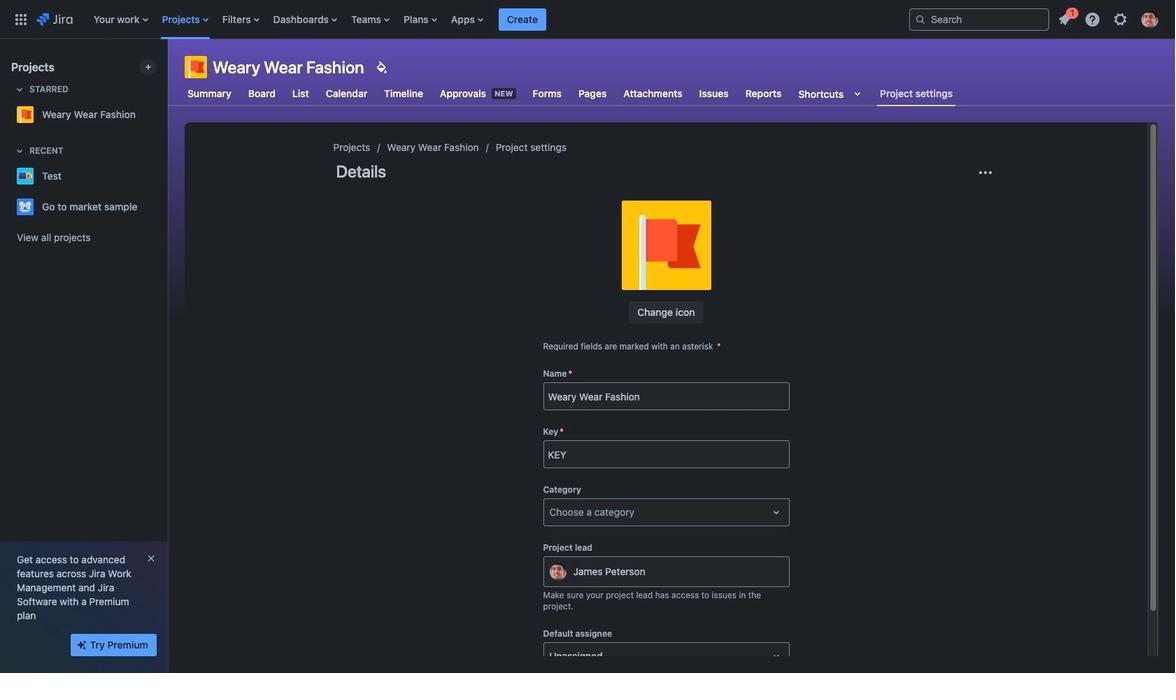 Task type: vqa. For each thing, say whether or not it's contained in the screenshot.
Group Custom Field Value option
no



Task type: describe. For each thing, give the bounding box(es) containing it.
add to starred image
[[153, 168, 169, 185]]

1 horizontal spatial list
[[1053, 5, 1167, 32]]

1 horizontal spatial list item
[[1053, 5, 1079, 30]]

0 horizontal spatial list item
[[499, 0, 547, 39]]

settings image
[[1113, 11, 1130, 28]]

create project image
[[143, 62, 154, 73]]

1 open image from the top
[[768, 505, 785, 521]]



Task type: locate. For each thing, give the bounding box(es) containing it.
0 vertical spatial open image
[[768, 505, 785, 521]]

help image
[[1085, 11, 1102, 28]]

notifications image
[[1057, 11, 1074, 28]]

2 open image from the top
[[768, 649, 785, 666]]

collapse recent projects image
[[11, 143, 28, 160]]

None field
[[544, 384, 789, 409], [544, 442, 789, 468], [544, 384, 789, 409], [544, 442, 789, 468]]

tab list
[[176, 81, 965, 106]]

None search field
[[910, 8, 1050, 30]]

open image
[[768, 505, 785, 521], [768, 649, 785, 666]]

list item
[[499, 0, 547, 39], [1053, 5, 1079, 30]]

jira image
[[36, 11, 73, 28], [36, 11, 73, 28]]

set project background image
[[373, 59, 390, 76]]

add to starred image
[[153, 199, 169, 216]]

Search field
[[910, 8, 1050, 30]]

primary element
[[8, 0, 899, 39]]

None text field
[[550, 506, 552, 520], [550, 650, 552, 664], [550, 506, 552, 520], [550, 650, 552, 664]]

your profile and settings image
[[1142, 11, 1159, 28]]

remove from starred image
[[153, 106, 169, 123]]

collapse starred projects image
[[11, 81, 28, 98]]

appswitcher icon image
[[13, 11, 29, 28]]

list
[[87, 0, 899, 39], [1053, 5, 1167, 32]]

1 vertical spatial open image
[[768, 649, 785, 666]]

close premium upgrade banner image
[[146, 554, 157, 565]]

sidebar navigation image
[[153, 56, 183, 84]]

0 horizontal spatial list
[[87, 0, 899, 39]]

search image
[[915, 14, 927, 25]]

banner
[[0, 0, 1176, 39]]

project avatar image
[[622, 201, 711, 290]]



